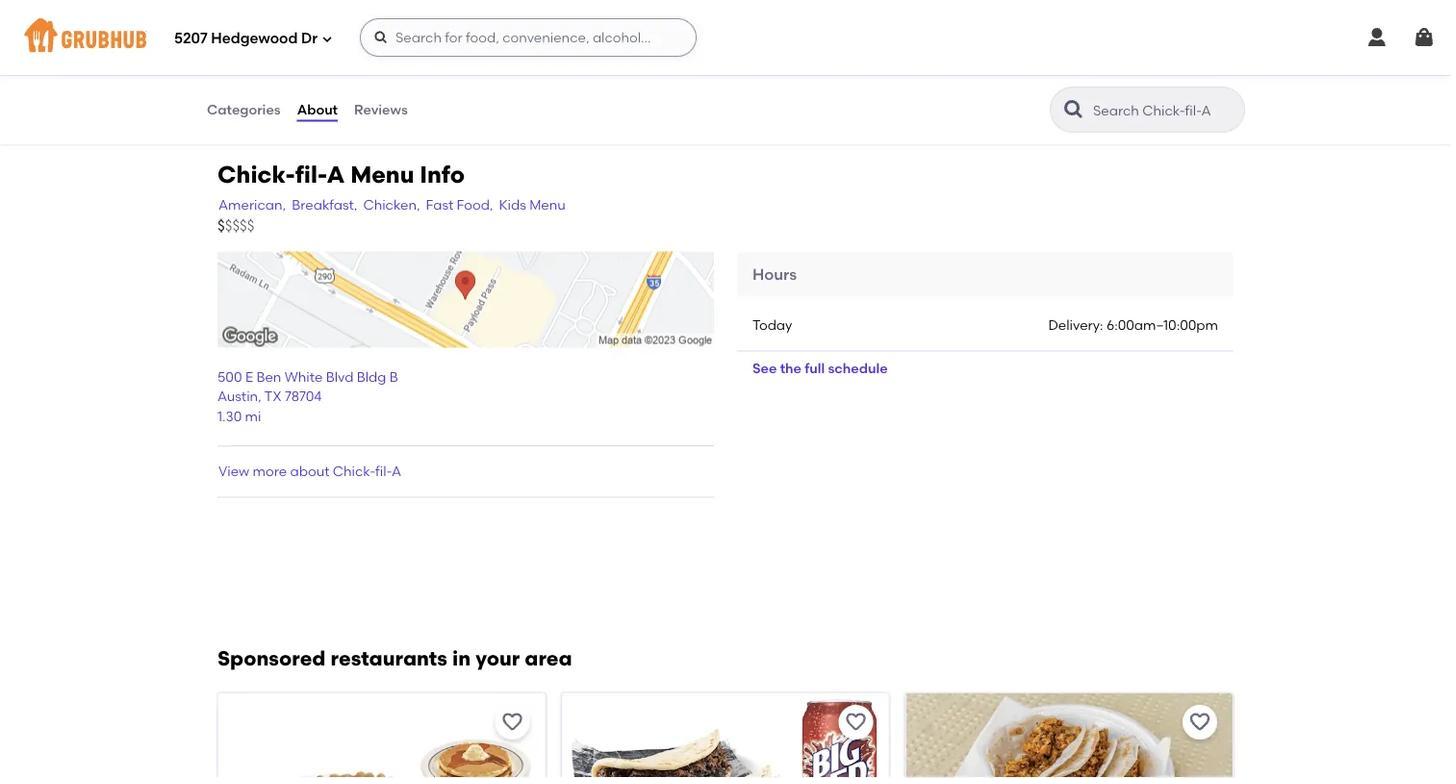 Task type: vqa. For each thing, say whether or not it's contained in the screenshot.
71 results
no



Task type: locate. For each thing, give the bounding box(es) containing it.
reviews button
[[353, 75, 409, 144]]

sponsored
[[218, 646, 326, 671]]

1 vertical spatial menu
[[530, 196, 566, 213]]

fil- right the about
[[375, 463, 392, 480]]

0 horizontal spatial svg image
[[322, 33, 333, 45]]

1 horizontal spatial chick-
[[333, 463, 376, 480]]

1 vertical spatial a
[[392, 463, 401, 480]]

chick-
[[218, 161, 295, 188], [333, 463, 376, 480]]

a up breakfast,
[[327, 161, 345, 188]]

svg image
[[1366, 26, 1389, 49], [1413, 26, 1436, 49], [322, 33, 333, 45]]

1 horizontal spatial menu
[[530, 196, 566, 213]]

3 save this restaurant button from the left
[[1183, 705, 1218, 740]]

Search for food, convenience, alcohol... search field
[[360, 18, 697, 57]]

0 horizontal spatial save this restaurant button
[[495, 705, 530, 740]]

austin
[[218, 389, 258, 405]]

menu up chicken,
[[351, 161, 414, 188]]

1.30
[[218, 408, 242, 424]]

1 horizontal spatial a
[[392, 463, 401, 480]]

1 save this restaurant button from the left
[[495, 705, 530, 740]]

kids menu button
[[498, 194, 567, 215]]

0 vertical spatial fil-
[[295, 161, 327, 188]]

1 horizontal spatial save this restaurant image
[[845, 711, 868, 734]]

chicken,
[[363, 196, 420, 213]]

see the full schedule
[[753, 361, 888, 377]]

0 horizontal spatial a
[[327, 161, 345, 188]]

1 horizontal spatial svg image
[[1366, 26, 1389, 49]]

1 horizontal spatial fil-
[[375, 463, 392, 480]]

reviews
[[354, 101, 408, 118]]

save this restaurant image for taco cabana 20140 logo
[[845, 711, 868, 734]]

taco cabana 20140 logo image
[[562, 693, 889, 779]]

500 e ben white blvd bldg b austin , tx 78704 1.30 mi
[[218, 369, 398, 424]]

0 horizontal spatial menu
[[351, 161, 414, 188]]

view
[[219, 463, 250, 480]]

1 horizontal spatial save this restaurant button
[[839, 705, 874, 740]]

save this restaurant image
[[1189, 711, 1212, 734]]

0 vertical spatial chick-
[[218, 161, 295, 188]]

save this restaurant button for taco cabana 20140 logo
[[839, 705, 874, 740]]

see
[[753, 361, 777, 377]]

fil- up breakfast,
[[295, 161, 327, 188]]

chick- up american,
[[218, 161, 295, 188]]

2 save this restaurant image from the left
[[845, 711, 868, 734]]

about button
[[296, 75, 339, 144]]

a
[[327, 161, 345, 188], [392, 463, 401, 480]]

save this restaurant button
[[495, 705, 530, 740], [839, 705, 874, 740], [1183, 705, 1218, 740]]

more
[[253, 463, 287, 480]]

hedgewood
[[211, 30, 298, 47]]

search icon image
[[1063, 98, 1086, 121]]

$$$$$
[[218, 217, 255, 234]]

2 save this restaurant button from the left
[[839, 705, 874, 740]]

kids
[[499, 196, 526, 213]]

1 vertical spatial chick-
[[333, 463, 376, 480]]

white
[[285, 369, 323, 385]]

$
[[218, 217, 225, 234]]

fil-
[[295, 161, 327, 188], [375, 463, 392, 480]]

schedule
[[828, 361, 888, 377]]

blvd
[[326, 369, 354, 385]]

info
[[420, 161, 465, 188]]

save this restaurant button for the 'taqueria los chilangos logo'
[[1183, 705, 1218, 740]]

chick- right the about
[[333, 463, 376, 480]]

0 horizontal spatial chick-
[[218, 161, 295, 188]]

today
[[753, 317, 793, 334]]

delivery:
[[1049, 317, 1104, 334]]

Search Chick-fil-A search field
[[1092, 101, 1239, 119]]

500
[[218, 369, 242, 385]]

full
[[805, 361, 825, 377]]

save this restaurant image
[[501, 711, 524, 734], [845, 711, 868, 734]]

2 horizontal spatial save this restaurant button
[[1183, 705, 1218, 740]]

1 save this restaurant image from the left
[[501, 711, 524, 734]]

0 horizontal spatial save this restaurant image
[[501, 711, 524, 734]]

a right the about
[[392, 463, 401, 480]]

ihop logo image
[[219, 693, 545, 779]]

menu right kids
[[530, 196, 566, 213]]

menu
[[351, 161, 414, 188], [530, 196, 566, 213]]



Task type: describe. For each thing, give the bounding box(es) containing it.
breakfast, button
[[291, 194, 358, 215]]

save this restaurant image for ihop logo
[[501, 711, 524, 734]]

area
[[525, 646, 572, 671]]

bldg
[[357, 369, 386, 385]]

mi
[[245, 408, 261, 424]]

5207
[[174, 30, 208, 47]]

fast
[[426, 196, 454, 213]]

1 vertical spatial fil-
[[375, 463, 392, 480]]

78704
[[285, 389, 322, 405]]

food,
[[457, 196, 493, 213]]

categories button
[[206, 75, 282, 144]]

chicken, button
[[362, 194, 421, 215]]

fast food, button
[[425, 194, 494, 215]]

american,
[[219, 196, 286, 213]]

e
[[245, 369, 253, 385]]

american, breakfast, chicken, fast food, kids menu
[[219, 196, 566, 213]]

8oz honey mustard sauce image
[[662, 0, 807, 27]]

2 horizontal spatial svg image
[[1413, 26, 1436, 49]]

b
[[390, 369, 398, 385]]

0 vertical spatial menu
[[351, 161, 414, 188]]

ben
[[256, 369, 281, 385]]

your
[[476, 646, 520, 671]]

restaurants
[[331, 646, 448, 671]]

in
[[452, 646, 471, 671]]

breakfast,
[[292, 196, 358, 213]]

hours
[[753, 265, 797, 284]]

categories
[[207, 101, 281, 118]]

save this restaurant button for ihop logo
[[495, 705, 530, 740]]

american, button
[[218, 194, 287, 215]]

about
[[290, 463, 330, 480]]

delivery: 6:00am–10:00pm
[[1049, 317, 1219, 334]]

dr
[[301, 30, 318, 47]]

chick-fil-a menu info
[[218, 161, 465, 188]]

0 vertical spatial a
[[327, 161, 345, 188]]

sponsored restaurants in your area
[[218, 646, 572, 671]]

6:00am–10:00pm
[[1107, 317, 1219, 334]]

the
[[780, 361, 802, 377]]

svg image
[[374, 30, 389, 45]]

taqueria los chilangos logo image
[[906, 693, 1233, 779]]

,
[[258, 389, 262, 405]]

tx
[[265, 389, 282, 405]]

0 horizontal spatial fil-
[[295, 161, 327, 188]]

main navigation navigation
[[0, 0, 1452, 75]]

about
[[297, 101, 338, 118]]

see the full schedule button
[[737, 352, 903, 386]]

5207 hedgewood dr
[[174, 30, 318, 47]]

view more about chick-fil-a
[[219, 463, 401, 480]]



